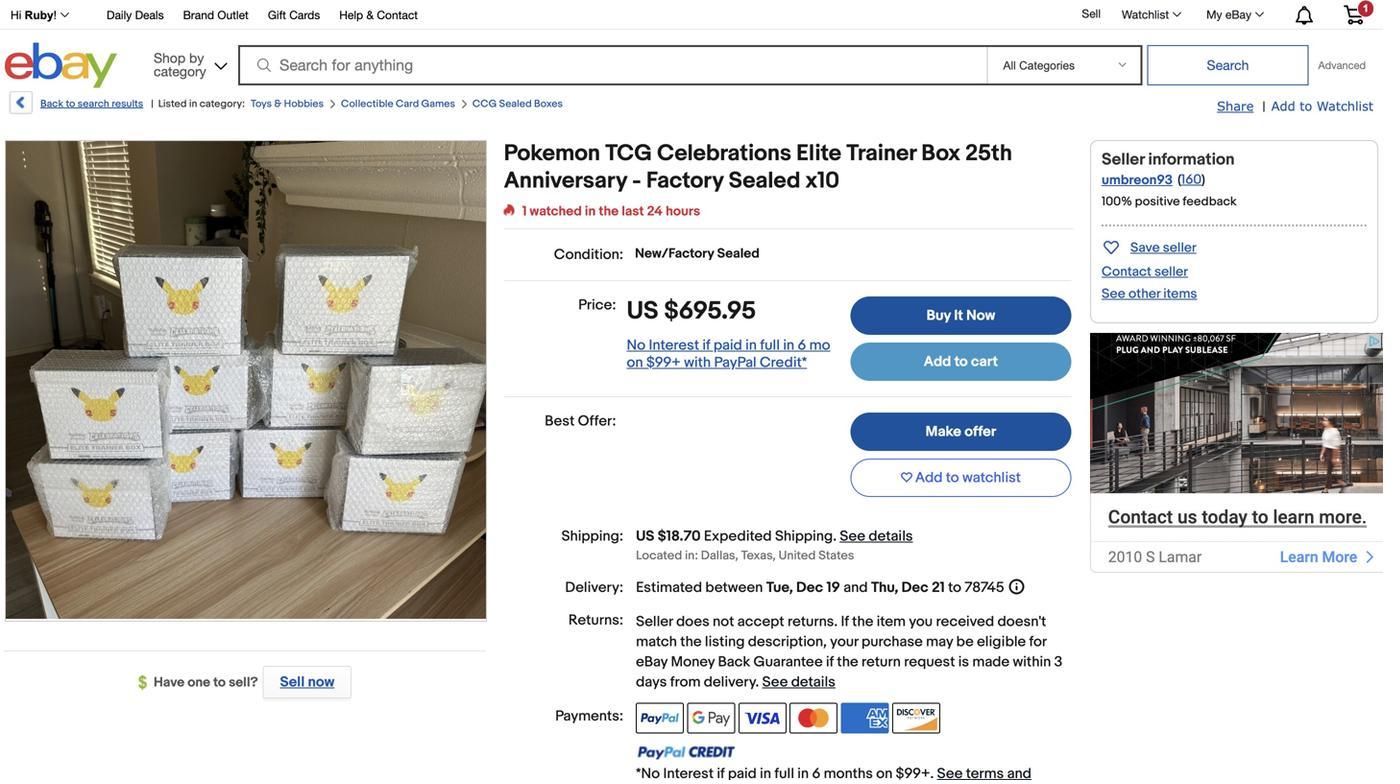 Task type: locate. For each thing, give the bounding box(es) containing it.
1 vertical spatial us
[[636, 528, 654, 546]]

umbreon93
[[1102, 172, 1173, 189]]

brand outlet
[[183, 8, 249, 22]]

| left listed
[[151, 98, 153, 110]]

1 vertical spatial see
[[840, 528, 865, 546]]

to left cart
[[954, 353, 968, 371]]

1 for 1
[[1363, 2, 1369, 14]]

cart
[[971, 353, 998, 371]]

0 horizontal spatial ebay
[[636, 654, 668, 671]]

2 horizontal spatial see
[[1102, 286, 1125, 303]]

0 horizontal spatial 1
[[522, 204, 527, 220]]

seller for save
[[1163, 240, 1196, 256]]

if
[[702, 337, 710, 354], [826, 654, 834, 671]]

1 inside us $695.95 main content
[[522, 204, 527, 220]]

sealed right new/factory
[[717, 246, 760, 262]]

mo
[[809, 337, 830, 354]]

seller up items
[[1154, 264, 1188, 280]]

0 horizontal spatial contact
[[377, 8, 418, 22]]

add right share
[[1271, 98, 1295, 113]]

0 vertical spatial details
[[869, 528, 913, 546]]

see details link up states
[[840, 528, 913, 546]]

0 vertical spatial watchlist
[[1122, 8, 1169, 21]]

pokemon tcg celebrations elite trainer box 25th anniversary - factory sealed x10 - picture 1 of 1 image
[[6, 139, 486, 619]]

1 vertical spatial &
[[274, 98, 282, 110]]

return
[[861, 654, 901, 671]]

add inside 'button'
[[915, 470, 943, 487]]

1 vertical spatial ebay
[[636, 654, 668, 671]]

see left other
[[1102, 286, 1125, 303]]

if inside if the return request is made within 3 days from delivery
[[826, 654, 834, 671]]

the right if
[[852, 614, 873, 631]]

see up states
[[840, 528, 865, 546]]

shipping
[[775, 528, 833, 546]]

share | add to watchlist
[[1217, 98, 1373, 115]]

sealed left x10
[[729, 168, 801, 195]]

0 vertical spatial .
[[833, 528, 836, 546]]

2 vertical spatial sealed
[[717, 246, 760, 262]]

2 vertical spatial see
[[762, 674, 788, 692]]

& for toys
[[274, 98, 282, 110]]

78745
[[965, 580, 1004, 597]]

the up money on the bottom of the page
[[680, 634, 702, 651]]

1 horizontal spatial back
[[718, 654, 750, 671]]

outlet
[[217, 8, 249, 22]]

add to watchlist link
[[1271, 98, 1373, 115]]

| inside the 'share | add to watchlist'
[[1262, 99, 1265, 115]]

0 vertical spatial us
[[627, 297, 659, 327]]

1 horizontal spatial see
[[840, 528, 865, 546]]

thu,
[[871, 580, 898, 597]]

guarantee
[[754, 654, 823, 671]]

to down advanced link
[[1300, 98, 1312, 113]]

pokemon tcg celebrations elite trainer box 25th anniversary - factory sealed x10
[[504, 140, 1012, 195]]

ebay inside "link"
[[1225, 8, 1251, 21]]

see inside contact seller see other items
[[1102, 286, 1125, 303]]

back to search results
[[40, 98, 143, 110]]

2 dec from the left
[[902, 580, 928, 597]]

see down guarantee
[[762, 674, 788, 692]]

add to watchlist
[[915, 470, 1021, 487]]

make offer
[[925, 424, 996, 441]]

us up located
[[636, 528, 654, 546]]

!
[[53, 9, 57, 22]]

sell left now
[[280, 674, 305, 692]]

shop by category banner
[[0, 0, 1378, 93]]

1 horizontal spatial if
[[826, 654, 834, 671]]

details down guarantee
[[791, 674, 835, 692]]

1 vertical spatial contact
[[1102, 264, 1151, 280]]

1 vertical spatial sealed
[[729, 168, 801, 195]]

1 horizontal spatial contact
[[1102, 264, 1151, 280]]

0 horizontal spatial .
[[755, 674, 759, 692]]

0 horizontal spatial details
[[791, 674, 835, 692]]

does
[[676, 614, 709, 631]]

1 left watched
[[522, 204, 527, 220]]

1 vertical spatial sell
[[280, 674, 305, 692]]

|
[[151, 98, 153, 110], [1262, 99, 1265, 115]]

1 horizontal spatial details
[[869, 528, 913, 546]]

1 horizontal spatial &
[[366, 8, 374, 22]]

us $18.70 expedited shipping . see details located in: dallas, texas, united states
[[636, 528, 913, 564]]

160
[[1181, 172, 1202, 188]]

the left last
[[599, 204, 619, 220]]

0 vertical spatial 1
[[1363, 2, 1369, 14]]

you
[[909, 614, 933, 631]]

1 dec from the left
[[796, 580, 823, 597]]

contact up other
[[1102, 264, 1151, 280]]

add inside the 'share | add to watchlist'
[[1271, 98, 1295, 113]]

save seller
[[1130, 240, 1196, 256]]

credit*
[[760, 354, 807, 372]]

1 vertical spatial if
[[826, 654, 834, 671]]

2 vertical spatial add
[[915, 470, 943, 487]]

& inside account navigation
[[366, 8, 374, 22]]

discover image
[[892, 704, 940, 734]]

back left the search
[[40, 98, 63, 110]]

sealed inside the pokemon tcg celebrations elite trainer box 25th anniversary - factory sealed x10
[[729, 168, 801, 195]]

. up states
[[833, 528, 836, 546]]

1 vertical spatial add
[[924, 353, 951, 371]]

1 vertical spatial .
[[755, 674, 759, 692]]

1 for 1 watched in the last 24 hours
[[522, 204, 527, 220]]

add
[[1271, 98, 1295, 113], [924, 353, 951, 371], [915, 470, 943, 487]]

seller up match
[[636, 614, 673, 631]]

0 vertical spatial see
[[1102, 286, 1125, 303]]

elite
[[796, 140, 841, 168]]

to inside 'button'
[[946, 470, 959, 487]]

add to watchlist button
[[850, 459, 1071, 498]]

0 vertical spatial see details link
[[840, 528, 913, 546]]

0 vertical spatial sell
[[1082, 7, 1101, 20]]

to
[[66, 98, 75, 110], [1300, 98, 1312, 113], [954, 353, 968, 371], [946, 470, 959, 487], [948, 580, 961, 597], [213, 675, 226, 692]]

1 horizontal spatial sell
[[1082, 7, 1101, 20]]

1 horizontal spatial ebay
[[1225, 8, 1251, 21]]

ebay right the my
[[1225, 8, 1251, 21]]

estimated between tue, dec 19 and thu, dec 21 to 78745
[[636, 580, 1004, 597]]

1 up advanced link
[[1363, 2, 1369, 14]]

us up no
[[627, 297, 659, 327]]

0 vertical spatial ebay
[[1225, 8, 1251, 21]]

dec left 19
[[796, 580, 823, 597]]

None submit
[[1147, 45, 1309, 85]]

daily deals
[[107, 8, 164, 22]]

watchlist down advanced link
[[1317, 98, 1373, 113]]

us
[[627, 297, 659, 327], [636, 528, 654, 546]]

last
[[622, 204, 644, 220]]

details up thu,
[[869, 528, 913, 546]]

sell inside account navigation
[[1082, 7, 1101, 20]]

0 horizontal spatial seller
[[636, 614, 673, 631]]

the down your
[[837, 654, 858, 671]]

.
[[833, 528, 836, 546], [755, 674, 759, 692]]

add down buy
[[924, 353, 951, 371]]

1 horizontal spatial 1
[[1363, 2, 1369, 14]]

if left the "paid"
[[702, 337, 710, 354]]

see details link
[[840, 528, 913, 546], [762, 674, 835, 692]]

sealed for ccg sealed boxes
[[499, 98, 532, 110]]

seller inside seller does not accept returns. if the item you received doesn't match the listing description, your purchase may be eligible for ebay money back guarantee
[[636, 614, 673, 631]]

| right share button
[[1262, 99, 1265, 115]]

see details link down guarantee
[[762, 674, 835, 692]]

for
[[1029, 634, 1046, 651]]

sealed right 'ccg'
[[499, 98, 532, 110]]

1 vertical spatial seller
[[1154, 264, 1188, 280]]

dollar sign image
[[138, 676, 154, 691]]

0 horizontal spatial sell
[[280, 674, 305, 692]]

sell left watchlist link
[[1082, 7, 1101, 20]]

contact seller see other items
[[1102, 264, 1197, 303]]

0 vertical spatial seller
[[1163, 240, 1196, 256]]

seller inside "seller information umbreon93 ( 160 ) 100% positive feedback"
[[1102, 150, 1145, 170]]

save seller button
[[1102, 236, 1196, 258]]

and
[[843, 580, 868, 597]]

0 vertical spatial sealed
[[499, 98, 532, 110]]

if inside no interest if paid in full in 6 mo on $99+ with paypal credit*
[[702, 337, 710, 354]]

0 horizontal spatial if
[[702, 337, 710, 354]]

add for add to watchlist
[[915, 470, 943, 487]]

add for add to cart
[[924, 353, 951, 371]]

0 vertical spatial if
[[702, 337, 710, 354]]

1 horizontal spatial watchlist
[[1317, 98, 1373, 113]]

from
[[670, 674, 701, 692]]

other
[[1128, 286, 1160, 303]]

1 horizontal spatial |
[[1262, 99, 1265, 115]]

paypal credit image
[[636, 746, 736, 761]]

1 vertical spatial back
[[718, 654, 750, 671]]

1 vertical spatial details
[[791, 674, 835, 692]]

in right listed
[[189, 98, 197, 110]]

the inside if the return request is made within 3 days from delivery
[[837, 654, 858, 671]]

x10
[[806, 168, 840, 195]]

160 link
[[1181, 172, 1202, 188]]

offer:
[[578, 413, 616, 430]]

advertisement region
[[1090, 333, 1383, 573]]

toys
[[251, 98, 272, 110]]

0 horizontal spatial dec
[[796, 580, 823, 597]]

1
[[1363, 2, 1369, 14], [522, 204, 527, 220]]

collectible
[[341, 98, 393, 110]]

toys & hobbies
[[251, 98, 324, 110]]

see
[[1102, 286, 1125, 303], [840, 528, 865, 546], [762, 674, 788, 692]]

if down your
[[826, 654, 834, 671]]

contact right "help"
[[377, 8, 418, 22]]

full
[[760, 337, 780, 354]]

to right 21
[[948, 580, 961, 597]]

1 horizontal spatial see details link
[[840, 528, 913, 546]]

0 vertical spatial contact
[[377, 8, 418, 22]]

offer
[[964, 424, 996, 441]]

seller for information
[[1102, 150, 1145, 170]]

ebay
[[1225, 8, 1251, 21], [636, 654, 668, 671]]

0 horizontal spatial back
[[40, 98, 63, 110]]

no
[[627, 337, 646, 354]]

& right toys
[[274, 98, 282, 110]]

add down make
[[915, 470, 943, 487]]

back up delivery
[[718, 654, 750, 671]]

0 vertical spatial add
[[1271, 98, 1295, 113]]

texas,
[[741, 549, 776, 564]]

& right "help"
[[366, 8, 374, 22]]

hobbies
[[284, 98, 324, 110]]

0 horizontal spatial watchlist
[[1122, 8, 1169, 21]]

0 vertical spatial seller
[[1102, 150, 1145, 170]]

seller inside contact seller see other items
[[1154, 264, 1188, 280]]

add to cart
[[924, 353, 998, 371]]

$99+
[[646, 354, 681, 372]]

in right watched
[[585, 204, 596, 220]]

0 horizontal spatial &
[[274, 98, 282, 110]]

seller right save
[[1163, 240, 1196, 256]]

ebay up days
[[636, 654, 668, 671]]

0 vertical spatial back
[[40, 98, 63, 110]]

seller does not accept returns. if the item you received doesn't match the listing description, your purchase may be eligible for ebay money back guarantee
[[636, 614, 1046, 671]]

watchlist inside account navigation
[[1122, 8, 1169, 21]]

. up 'visa' "image"
[[755, 674, 759, 692]]

us inside 'us $18.70 expedited shipping . see details located in: dallas, texas, united states'
[[636, 528, 654, 546]]

umbreon93 link
[[1102, 172, 1173, 189]]

1 horizontal spatial seller
[[1102, 150, 1145, 170]]

watched
[[530, 204, 582, 220]]

ccg
[[472, 98, 497, 110]]

help & contact link
[[339, 5, 418, 26]]

1 vertical spatial see details link
[[762, 674, 835, 692]]

american express image
[[841, 704, 889, 734]]

gift
[[268, 8, 286, 22]]

1 vertical spatial 1
[[522, 204, 527, 220]]

share
[[1217, 98, 1254, 113]]

may
[[926, 634, 953, 651]]

watchlist right "sell" link
[[1122, 8, 1169, 21]]

to left 'watchlist'
[[946, 470, 959, 487]]

Search for anything text field
[[241, 47, 983, 84]]

1 vertical spatial seller
[[636, 614, 673, 631]]

positive
[[1135, 194, 1180, 209]]

1 horizontal spatial dec
[[902, 580, 928, 597]]

1 vertical spatial watchlist
[[1317, 98, 1373, 113]]

dec left 21
[[902, 580, 928, 597]]

1 inside account navigation
[[1363, 2, 1369, 14]]

seller up umbreon93 on the right top of page
[[1102, 150, 1145, 170]]

0 vertical spatial &
[[366, 8, 374, 22]]

seller
[[1163, 240, 1196, 256], [1154, 264, 1188, 280]]

seller inside button
[[1163, 240, 1196, 256]]

1 horizontal spatial .
[[833, 528, 836, 546]]

request
[[904, 654, 955, 671]]



Task type: describe. For each thing, give the bounding box(es) containing it.
watchlist inside the 'share | add to watchlist'
[[1317, 98, 1373, 113]]

description,
[[748, 634, 827, 651]]

seller for contact
[[1154, 264, 1188, 280]]

make offer link
[[850, 413, 1071, 451]]

is
[[958, 654, 969, 671]]

gift cards
[[268, 8, 320, 22]]

see other items link
[[1102, 286, 1197, 303]]

condition:
[[554, 246, 623, 264]]

it
[[954, 307, 963, 325]]

in left full
[[745, 337, 757, 354]]

details inside 'us $18.70 expedited shipping . see details located in: dallas, texas, united states'
[[869, 528, 913, 546]]

to right the one
[[213, 675, 226, 692]]

hi ruby !
[[11, 9, 57, 22]]

be
[[956, 634, 974, 651]]

results
[[112, 98, 143, 110]]

sell link
[[1073, 7, 1109, 20]]

daily deals link
[[107, 5, 164, 26]]

visa image
[[738, 704, 786, 734]]

within
[[1013, 654, 1051, 671]]

gift cards link
[[268, 5, 320, 26]]

ebay inside seller does not accept returns. if the item you received doesn't match the listing description, your purchase may be eligible for ebay money back guarantee
[[636, 654, 668, 671]]

shipping:
[[561, 528, 623, 546]]

match
[[636, 634, 677, 651]]

united
[[779, 549, 816, 564]]

price:
[[578, 297, 616, 314]]

0 horizontal spatial |
[[151, 98, 153, 110]]

& for help
[[366, 8, 374, 22]]

master card image
[[790, 704, 838, 734]]

contact seller link
[[1102, 264, 1188, 280]]

account navigation
[[0, 0, 1378, 30]]

to left the search
[[66, 98, 75, 110]]

on
[[627, 354, 643, 372]]

factory
[[646, 168, 724, 195]]

anniversary
[[504, 168, 627, 195]]

contact inside account navigation
[[377, 8, 418, 22]]

deals
[[135, 8, 164, 22]]

brand
[[183, 8, 214, 22]]

money
[[671, 654, 715, 671]]

paypal
[[714, 354, 756, 372]]

$695.95
[[664, 297, 756, 327]]

buy it now link
[[850, 297, 1071, 335]]

ccg sealed boxes
[[472, 98, 563, 110]]

card
[[396, 98, 419, 110]]

add to cart link
[[850, 343, 1071, 381]]

boxes
[[534, 98, 563, 110]]

$18.70
[[658, 528, 701, 546]]

pokemon
[[504, 140, 600, 168]]

paypal image
[[636, 704, 684, 734]]

delivery:
[[565, 580, 623, 597]]

box
[[921, 140, 960, 168]]

sell now
[[280, 674, 334, 692]]

one
[[188, 675, 210, 692]]

us for us $18.70 expedited shipping . see details located in: dallas, texas, united states
[[636, 528, 654, 546]]

made
[[972, 654, 1010, 671]]

returns.
[[788, 614, 838, 631]]

between
[[705, 580, 763, 597]]

daily
[[107, 8, 132, 22]]

0 horizontal spatial see
[[762, 674, 788, 692]]

celebrations
[[657, 140, 791, 168]]

1 link
[[1332, 0, 1375, 28]]

category:
[[200, 98, 245, 110]]

located
[[636, 549, 682, 564]]

items
[[1163, 286, 1197, 303]]

save
[[1130, 240, 1160, 256]]

sell?
[[229, 675, 258, 692]]

back inside back to search results link
[[40, 98, 63, 110]]

sell for sell
[[1082, 7, 1101, 20]]

ccg sealed boxes link
[[472, 98, 563, 110]]

contact inside contact seller see other items
[[1102, 264, 1151, 280]]

my ebay
[[1206, 8, 1251, 21]]

now
[[966, 307, 995, 325]]

dallas,
[[701, 549, 738, 564]]

interest
[[649, 337, 699, 354]]

google pay image
[[687, 704, 735, 734]]

ruby
[[25, 9, 53, 22]]

see inside 'us $18.70 expedited shipping . see details located in: dallas, texas, united states'
[[840, 528, 865, 546]]

information
[[1148, 150, 1235, 170]]

us for us $695.95
[[627, 297, 659, 327]]

)
[[1202, 172, 1205, 188]]

100%
[[1102, 194, 1132, 209]]

sell for sell now
[[280, 674, 305, 692]]

have one to sell?
[[154, 675, 258, 692]]

0 horizontal spatial see details link
[[762, 674, 835, 692]]

by
[[189, 50, 204, 66]]

help
[[339, 8, 363, 22]]

3
[[1054, 654, 1062, 671]]

in:
[[685, 549, 698, 564]]

19
[[826, 580, 840, 597]]

-
[[632, 168, 641, 195]]

now
[[308, 674, 334, 692]]

back to search results link
[[8, 91, 143, 121]]

to inside the 'share | add to watchlist'
[[1300, 98, 1312, 113]]

advanced
[[1318, 59, 1366, 72]]

new/factory sealed
[[635, 246, 760, 262]]

back inside seller does not accept returns. if the item you received doesn't match the listing description, your purchase may be eligible for ebay money back guarantee
[[718, 654, 750, 671]]

tue,
[[766, 580, 793, 597]]

sell now link
[[258, 667, 352, 699]]

make
[[925, 424, 961, 441]]

listed
[[158, 98, 187, 110]]

sealed for new/factory sealed
[[717, 246, 760, 262]]

if the return request is made within 3 days from delivery
[[636, 654, 1062, 692]]

6
[[798, 337, 806, 354]]

. inside 'us $18.70 expedited shipping . see details located in: dallas, texas, united states'
[[833, 528, 836, 546]]

not
[[713, 614, 734, 631]]

purchase
[[862, 634, 923, 651]]

seller for does
[[636, 614, 673, 631]]

eligible
[[977, 634, 1026, 651]]

trainer
[[846, 140, 916, 168]]

share button
[[1217, 98, 1254, 115]]

delivery
[[704, 674, 755, 692]]

in left 6
[[783, 337, 794, 354]]

none submit inside shop by category banner
[[1147, 45, 1309, 85]]

if
[[841, 614, 849, 631]]

with
[[684, 354, 711, 372]]

us $695.95 main content
[[504, 140, 1073, 781]]



Task type: vqa. For each thing, say whether or not it's contained in the screenshot.
dollar sign icon
yes



